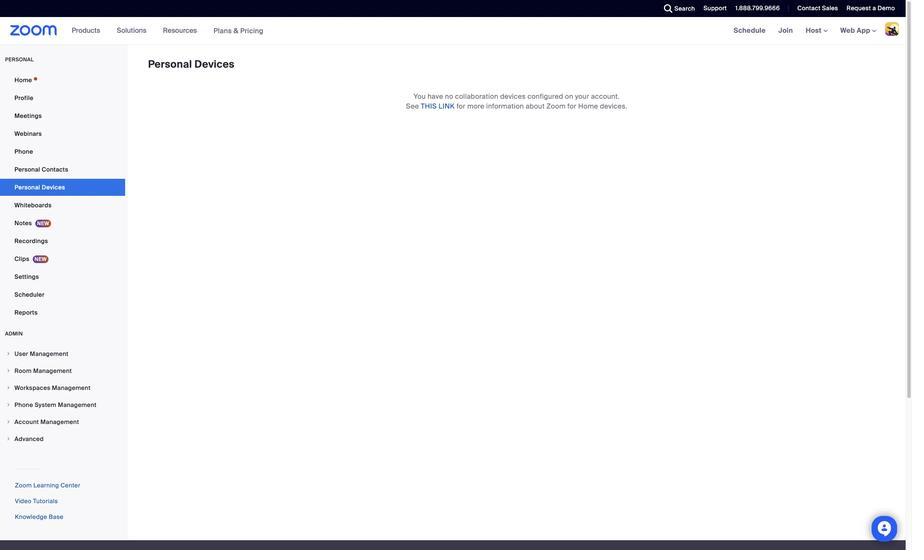 Task type: describe. For each thing, give the bounding box(es) containing it.
products button
[[72, 17, 104, 44]]

support
[[704, 4, 728, 12]]

management for account management
[[40, 418, 79, 426]]

pricing
[[240, 26, 264, 35]]

sales
[[823, 4, 839, 12]]

contact sales
[[798, 4, 839, 12]]

profile picture image
[[886, 22, 900, 36]]

demo
[[878, 4, 896, 12]]

right image for workspaces management
[[6, 386, 11, 391]]

personal contacts link
[[0, 161, 125, 178]]

resources
[[163, 26, 197, 35]]

video
[[15, 498, 32, 505]]

solutions button
[[117, 17, 150, 44]]

phone for phone system management
[[14, 401, 33, 409]]

phone system management menu item
[[0, 397, 125, 413]]

settings
[[14, 273, 39, 281]]

this link link
[[421, 102, 455, 111]]

right image for phone system management
[[6, 403, 11, 408]]

account management
[[14, 418, 79, 426]]

configured
[[528, 92, 564, 101]]

whiteboards
[[14, 201, 52, 209]]

webinars link
[[0, 125, 125, 142]]

tutorials
[[33, 498, 58, 505]]

account.
[[592, 92, 620, 101]]

contact
[[798, 4, 821, 12]]

zoom logo image
[[10, 25, 57, 36]]

user management
[[14, 350, 68, 358]]

devices.
[[601, 102, 628, 111]]

notes link
[[0, 215, 125, 232]]

reports
[[14, 309, 38, 317]]

0 vertical spatial personal
[[148, 58, 192, 71]]

workspaces
[[14, 384, 50, 392]]

your
[[576, 92, 590, 101]]

app
[[858, 26, 871, 35]]

meetings navigation
[[728, 17, 907, 45]]

see
[[406, 102, 419, 111]]

right image for account
[[6, 420, 11, 425]]

zoom learning center
[[15, 482, 80, 489]]

web
[[841, 26, 856, 35]]

host
[[806, 26, 824, 35]]

&
[[234, 26, 239, 35]]

admin
[[5, 331, 23, 337]]

recordings link
[[0, 233, 125, 250]]

no
[[445, 92, 454, 101]]

plans
[[214, 26, 232, 35]]

room management
[[14, 367, 72, 375]]

right image for room
[[6, 368, 11, 374]]

about
[[526, 102, 545, 111]]

system
[[35, 401, 56, 409]]

personal devices inside 'link'
[[14, 184, 65, 191]]

admin menu menu
[[0, 346, 125, 448]]

center
[[61, 482, 80, 489]]

video tutorials
[[15, 498, 58, 505]]

information
[[487, 102, 524, 111]]

host button
[[806, 26, 828, 35]]

resources button
[[163, 17, 201, 44]]

scheduler link
[[0, 286, 125, 303]]

video tutorials link
[[15, 498, 58, 505]]

zoom learning center link
[[15, 482, 80, 489]]

home inside home link
[[14, 76, 32, 84]]

knowledge base link
[[15, 513, 63, 521]]

home link
[[0, 72, 125, 89]]

clips link
[[0, 250, 125, 268]]

right image inside advanced menu item
[[6, 437, 11, 442]]

reports link
[[0, 304, 125, 321]]

webinars
[[14, 130, 42, 138]]

search button
[[658, 0, 698, 17]]

search
[[675, 5, 696, 12]]

user
[[14, 350, 28, 358]]

phone link
[[0, 143, 125, 160]]

phone for phone
[[14, 148, 33, 155]]

personal for personal contacts link
[[14, 166, 40, 173]]

contacts
[[42, 166, 68, 173]]

zoom inside 'you have no collaboration devices configured on your account. see this link for more information about zoom for home devices.'
[[547, 102, 566, 111]]

room management menu item
[[0, 363, 125, 379]]

join
[[779, 26, 794, 35]]



Task type: vqa. For each thing, say whether or not it's contained in the screenshot.
Products at the top left
yes



Task type: locate. For each thing, give the bounding box(es) containing it.
1 horizontal spatial for
[[568, 102, 577, 111]]

management inside 'menu item'
[[52, 384, 91, 392]]

personal devices down resources dropdown button
[[148, 58, 235, 71]]

plans & pricing link
[[214, 26, 264, 35], [214, 26, 264, 35]]

personal down product information navigation
[[148, 58, 192, 71]]

phone up the account
[[14, 401, 33, 409]]

personal contacts
[[14, 166, 68, 173]]

personal up whiteboards at the left of page
[[14, 184, 40, 191]]

banner
[[0, 17, 907, 45]]

devices down contacts
[[42, 184, 65, 191]]

home
[[14, 76, 32, 84], [579, 102, 599, 111]]

personal devices down personal contacts at the left of page
[[14, 184, 65, 191]]

devices down plans
[[195, 58, 235, 71]]

web app button
[[841, 26, 877, 35]]

more
[[468, 102, 485, 111]]

personal left contacts
[[14, 166, 40, 173]]

home down your
[[579, 102, 599, 111]]

1 vertical spatial zoom
[[15, 482, 32, 489]]

right image
[[6, 351, 11, 357], [6, 386, 11, 391], [6, 403, 11, 408]]

right image inside workspaces management 'menu item'
[[6, 386, 11, 391]]

request
[[847, 4, 872, 12]]

plans & pricing
[[214, 26, 264, 35]]

0 horizontal spatial devices
[[42, 184, 65, 191]]

banner containing products
[[0, 17, 907, 45]]

right image left the account
[[6, 420, 11, 425]]

1.888.799.9666
[[736, 4, 781, 12]]

devices inside the personal devices 'link'
[[42, 184, 65, 191]]

1 horizontal spatial personal devices
[[148, 58, 235, 71]]

1 vertical spatial devices
[[42, 184, 65, 191]]

devices
[[501, 92, 526, 101]]

right image inside user management menu item
[[6, 351, 11, 357]]

2 vertical spatial right image
[[6, 403, 11, 408]]

1 horizontal spatial zoom
[[547, 102, 566, 111]]

2 phone from the top
[[14, 401, 33, 409]]

personal devices
[[148, 58, 235, 71], [14, 184, 65, 191]]

2 for from the left
[[568, 102, 577, 111]]

management inside menu item
[[33, 367, 72, 375]]

phone
[[14, 148, 33, 155], [14, 401, 33, 409]]

2 right image from the top
[[6, 386, 11, 391]]

management down workspaces management 'menu item'
[[58, 401, 97, 409]]

meetings
[[14, 112, 42, 120]]

phone system management
[[14, 401, 97, 409]]

this
[[421, 102, 437, 111]]

personal menu menu
[[0, 72, 125, 322]]

right image for user management
[[6, 351, 11, 357]]

management up workspaces management
[[33, 367, 72, 375]]

1 right image from the top
[[6, 351, 11, 357]]

0 vertical spatial home
[[14, 76, 32, 84]]

solutions
[[117, 26, 147, 35]]

right image inside phone system management menu item
[[6, 403, 11, 408]]

phone inside menu item
[[14, 401, 33, 409]]

2 vertical spatial right image
[[6, 437, 11, 442]]

personal
[[148, 58, 192, 71], [14, 166, 40, 173], [14, 184, 40, 191]]

profile
[[14, 94, 33, 102]]

1 vertical spatial personal
[[14, 166, 40, 173]]

zoom down configured
[[547, 102, 566, 111]]

base
[[49, 513, 63, 521]]

1 vertical spatial personal devices
[[14, 184, 65, 191]]

0 horizontal spatial personal devices
[[14, 184, 65, 191]]

learning
[[33, 482, 59, 489]]

0 horizontal spatial for
[[457, 102, 466, 111]]

0 vertical spatial right image
[[6, 351, 11, 357]]

on
[[566, 92, 574, 101]]

you
[[414, 92, 426, 101]]

knowledge base
[[15, 513, 63, 521]]

1 right image from the top
[[6, 368, 11, 374]]

workspaces management
[[14, 384, 91, 392]]

for
[[457, 102, 466, 111], [568, 102, 577, 111]]

account
[[14, 418, 39, 426]]

knowledge
[[15, 513, 47, 521]]

zoom up video
[[15, 482, 32, 489]]

home up "profile"
[[14, 76, 32, 84]]

advanced
[[14, 435, 44, 443]]

right image left system
[[6, 403, 11, 408]]

right image left advanced
[[6, 437, 11, 442]]

0 vertical spatial personal devices
[[148, 58, 235, 71]]

0 vertical spatial devices
[[195, 58, 235, 71]]

1 vertical spatial right image
[[6, 420, 11, 425]]

collaboration
[[456, 92, 499, 101]]

you have no collaboration devices configured on your account. see this link for more information about zoom for home devices.
[[406, 92, 628, 111]]

home inside 'you have no collaboration devices configured on your account. see this link for more information about zoom for home devices.'
[[579, 102, 599, 111]]

1 for from the left
[[457, 102, 466, 111]]

recordings
[[14, 237, 48, 245]]

workspaces management menu item
[[0, 380, 125, 396]]

3 right image from the top
[[6, 403, 11, 408]]

management for room management
[[33, 367, 72, 375]]

a
[[873, 4, 877, 12]]

1 horizontal spatial home
[[579, 102, 599, 111]]

3 right image from the top
[[6, 437, 11, 442]]

scheduler
[[14, 291, 44, 299]]

right image
[[6, 368, 11, 374], [6, 420, 11, 425], [6, 437, 11, 442]]

web app
[[841, 26, 871, 35]]

0 vertical spatial right image
[[6, 368, 11, 374]]

for right the link
[[457, 102, 466, 111]]

for down on
[[568, 102, 577, 111]]

0 vertical spatial phone
[[14, 148, 33, 155]]

advanced menu item
[[0, 431, 125, 447]]

phone down webinars
[[14, 148, 33, 155]]

schedule link
[[728, 17, 773, 44]]

1 horizontal spatial devices
[[195, 58, 235, 71]]

1 vertical spatial phone
[[14, 401, 33, 409]]

2 right image from the top
[[6, 420, 11, 425]]

right image inside account management menu item
[[6, 420, 11, 425]]

1 vertical spatial home
[[579, 102, 599, 111]]

phone inside personal menu menu
[[14, 148, 33, 155]]

support link
[[698, 0, 730, 17], [704, 4, 728, 12]]

notes
[[14, 219, 32, 227]]

2 vertical spatial personal
[[14, 184, 40, 191]]

schedule
[[734, 26, 766, 35]]

product information navigation
[[65, 17, 270, 45]]

0 horizontal spatial home
[[14, 76, 32, 84]]

room
[[14, 367, 32, 375]]

management down phone system management menu item
[[40, 418, 79, 426]]

right image left user
[[6, 351, 11, 357]]

right image left the room
[[6, 368, 11, 374]]

1 vertical spatial right image
[[6, 386, 11, 391]]

personal inside 'link'
[[14, 184, 40, 191]]

0 vertical spatial zoom
[[547, 102, 566, 111]]

1 phone from the top
[[14, 148, 33, 155]]

right image inside room management menu item
[[6, 368, 11, 374]]

clips
[[14, 255, 29, 263]]

devices
[[195, 58, 235, 71], [42, 184, 65, 191]]

request a demo
[[847, 4, 896, 12]]

management down room management menu item
[[52, 384, 91, 392]]

personal for the personal devices 'link'
[[14, 184, 40, 191]]

link
[[439, 102, 455, 111]]

whiteboards link
[[0, 197, 125, 214]]

products
[[72, 26, 100, 35]]

personal devices link
[[0, 179, 125, 196]]

management for workspaces management
[[52, 384, 91, 392]]

meetings link
[[0, 107, 125, 124]]

account management menu item
[[0, 414, 125, 430]]

user management menu item
[[0, 346, 125, 362]]

request a demo link
[[841, 0, 907, 17], [847, 4, 896, 12]]

contact sales link
[[792, 0, 841, 17], [798, 4, 839, 12]]

personal
[[5, 56, 34, 63]]

management for user management
[[30, 350, 68, 358]]

have
[[428, 92, 444, 101]]

profile link
[[0, 89, 125, 106]]

join link
[[773, 17, 800, 44]]

0 horizontal spatial zoom
[[15, 482, 32, 489]]

1.888.799.9666 button
[[730, 0, 783, 17], [736, 4, 781, 12]]

right image left workspaces
[[6, 386, 11, 391]]

management up room management
[[30, 350, 68, 358]]

settings link
[[0, 268, 125, 285]]



